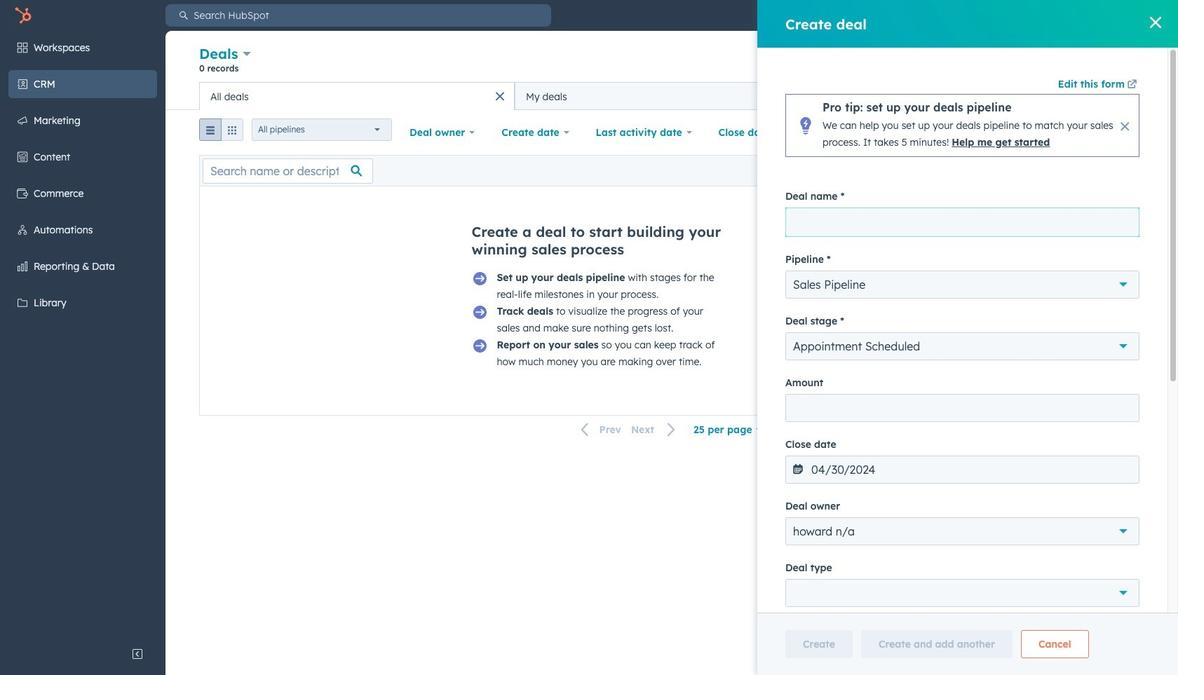 Task type: locate. For each thing, give the bounding box(es) containing it.
marketplaces image
[[975, 10, 986, 21]]

Search HubSpot search field
[[188, 4, 551, 27]]

pagination navigation
[[573, 421, 685, 440]]

1 horizontal spatial menu
[[849, 0, 1170, 31]]

menu
[[849, 0, 1170, 31], [0, 31, 166, 641]]

banner
[[199, 43, 1145, 82]]

notifications image
[[1063, 10, 1074, 21]]

group
[[199, 119, 243, 147]]



Task type: describe. For each thing, give the bounding box(es) containing it.
settings image
[[1034, 10, 1045, 21]]

0 horizontal spatial menu
[[0, 31, 166, 641]]

howard n/a image
[[1109, 10, 1120, 21]]

Search name or description search field
[[203, 158, 373, 183]]

help image
[[1004, 10, 1016, 21]]



Task type: vqa. For each thing, say whether or not it's contained in the screenshot.
the right menu
yes



